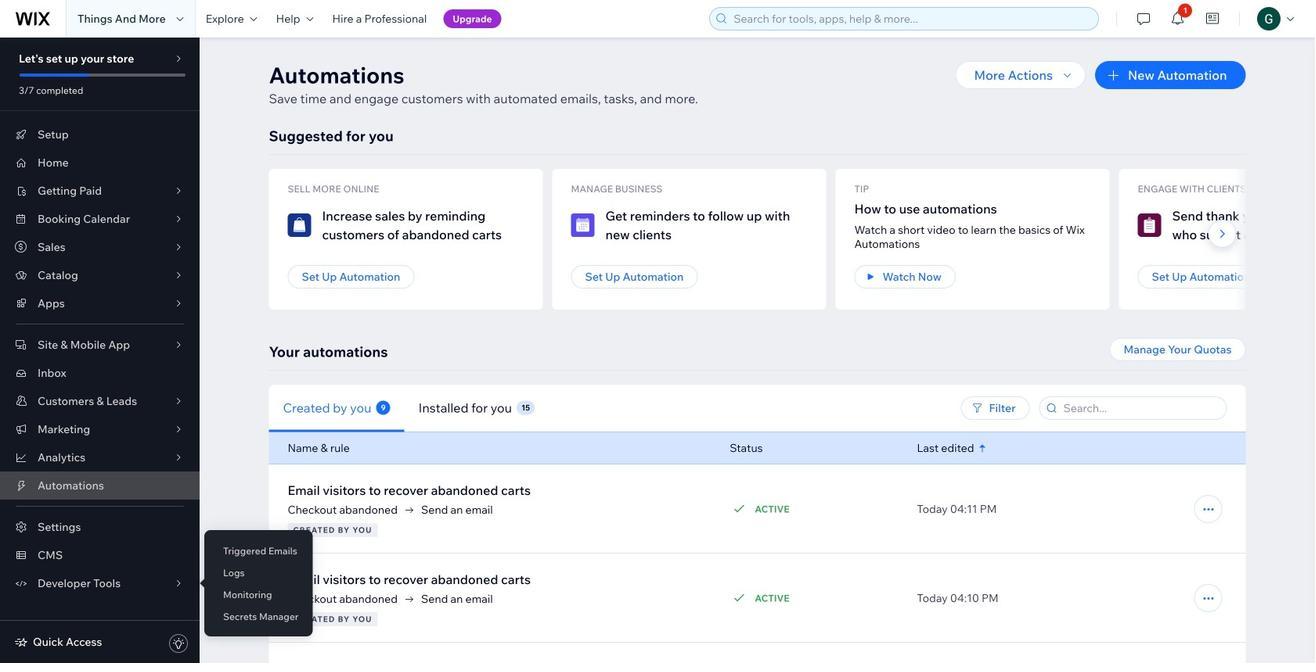 Task type: locate. For each thing, give the bounding box(es) containing it.
sidebar element
[[0, 38, 200, 664]]

tab list
[[269, 385, 766, 433]]

category image
[[288, 214, 311, 237], [1138, 214, 1161, 237]]

1 horizontal spatial category image
[[1138, 214, 1161, 237]]

0 horizontal spatial category image
[[288, 214, 311, 237]]

list
[[269, 169, 1315, 310]]



Task type: vqa. For each thing, say whether or not it's contained in the screenshot.
left Can
no



Task type: describe. For each thing, give the bounding box(es) containing it.
Search for tools, apps, help & more... field
[[729, 8, 1094, 30]]

category image
[[571, 214, 595, 237]]

2 category image from the left
[[1138, 214, 1161, 237]]

1 category image from the left
[[288, 214, 311, 237]]

Search... field
[[1059, 398, 1222, 420]]



